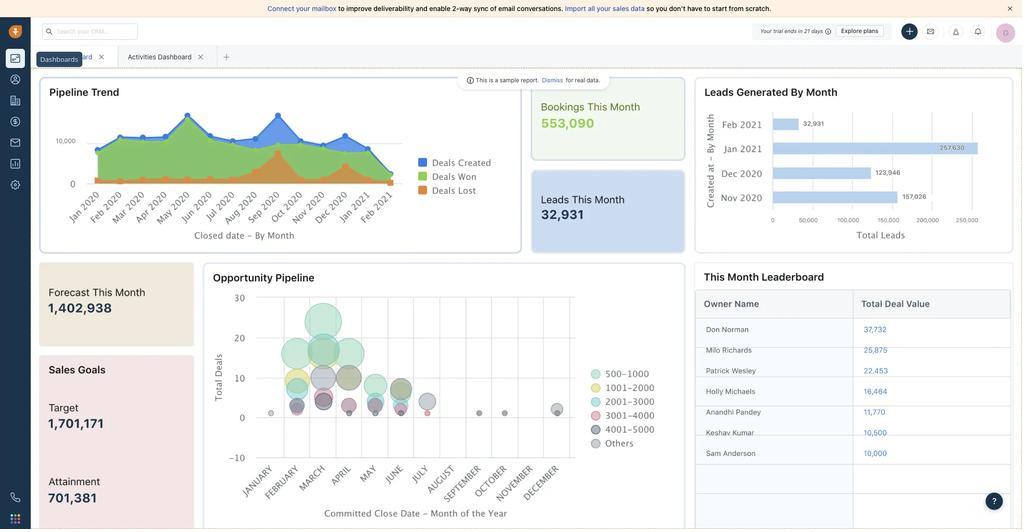 Task type: describe. For each thing, give the bounding box(es) containing it.
improve
[[347, 4, 372, 12]]

and
[[416, 4, 428, 12]]

connect your mailbox link
[[268, 4, 338, 12]]

so
[[647, 4, 654, 12]]

in
[[799, 28, 803, 34]]

connect
[[268, 4, 295, 12]]

2 to from the left
[[704, 4, 711, 12]]

you
[[656, 4, 668, 12]]

close image
[[1008, 6, 1013, 11]]

import all your sales data link
[[565, 4, 647, 12]]

have
[[688, 4, 703, 12]]

your trial ends in 21 days
[[761, 28, 824, 34]]

report.
[[521, 77, 539, 84]]

real
[[575, 77, 585, 84]]

dismiss button
[[539, 76, 566, 85]]

Search your CRM... text field
[[42, 23, 138, 40]]

phone element
[[6, 488, 25, 507]]

scratch.
[[746, 4, 772, 12]]

sales dashboard
[[40, 52, 92, 61]]

data
[[631, 4, 645, 12]]

activities dashboard
[[128, 52, 192, 61]]

mailbox
[[312, 4, 337, 12]]

plans
[[864, 27, 879, 34]]

sales
[[613, 4, 629, 12]]

enable
[[430, 4, 451, 12]]

start
[[713, 4, 728, 12]]

of
[[490, 4, 497, 12]]

conversations.
[[517, 4, 564, 12]]

this
[[476, 77, 488, 84]]

dashboard for sales dashboard
[[59, 52, 92, 61]]

for
[[566, 77, 574, 84]]

explore
[[842, 27, 863, 34]]

1 your from the left
[[296, 4, 310, 12]]

import
[[565, 4, 586, 12]]

2 your from the left
[[597, 4, 611, 12]]

dismiss
[[542, 77, 563, 84]]



Task type: vqa. For each thing, say whether or not it's contained in the screenshot.
3684945781
no



Task type: locate. For each thing, give the bounding box(es) containing it.
1 horizontal spatial dashboard
[[158, 52, 192, 61]]

dashboard
[[59, 52, 92, 61], [158, 52, 192, 61]]

your right all
[[597, 4, 611, 12]]

from
[[729, 4, 744, 12]]

activities
[[128, 52, 156, 61]]

days
[[812, 28, 824, 34]]

this is a sample report. dismiss for real data.
[[476, 77, 601, 84]]

1 horizontal spatial to
[[704, 4, 711, 12]]

freshworks switcher image
[[11, 514, 20, 524]]

dashboard for activities dashboard
[[158, 52, 192, 61]]

sync
[[474, 4, 489, 12]]

connect your mailbox to improve deliverability and enable 2-way sync of email conversations. import all your sales data so you don't have to start from scratch.
[[268, 4, 772, 12]]

explore plans link
[[836, 25, 884, 37]]

email image
[[928, 27, 935, 35]]

0 horizontal spatial your
[[296, 4, 310, 12]]

explore plans
[[842, 27, 879, 34]]

to right mailbox
[[338, 4, 345, 12]]

dashboard right activities
[[158, 52, 192, 61]]

your
[[761, 28, 772, 34]]

0 horizontal spatial to
[[338, 4, 345, 12]]

trial
[[774, 28, 783, 34]]

email
[[499, 4, 516, 12]]

data.
[[587, 77, 601, 84]]

a
[[495, 77, 498, 84]]

your
[[296, 4, 310, 12], [597, 4, 611, 12]]

deliverability
[[374, 4, 414, 12]]

way
[[460, 4, 472, 12]]

to left start
[[704, 4, 711, 12]]

to
[[338, 4, 345, 12], [704, 4, 711, 12]]

dashboard right sales on the top left of page
[[59, 52, 92, 61]]

your left mailbox
[[296, 4, 310, 12]]

1 to from the left
[[338, 4, 345, 12]]

sales
[[40, 52, 57, 61]]

don't
[[669, 4, 686, 12]]

sample
[[500, 77, 520, 84]]

is
[[489, 77, 494, 84]]

21
[[805, 28, 810, 34]]

1 horizontal spatial your
[[597, 4, 611, 12]]

2-
[[453, 4, 460, 12]]

phone image
[[11, 493, 20, 502]]

2 dashboard from the left
[[158, 52, 192, 61]]

0 horizontal spatial dashboard
[[59, 52, 92, 61]]

ends
[[785, 28, 797, 34]]

all
[[588, 4, 595, 12]]

1 dashboard from the left
[[59, 52, 92, 61]]



